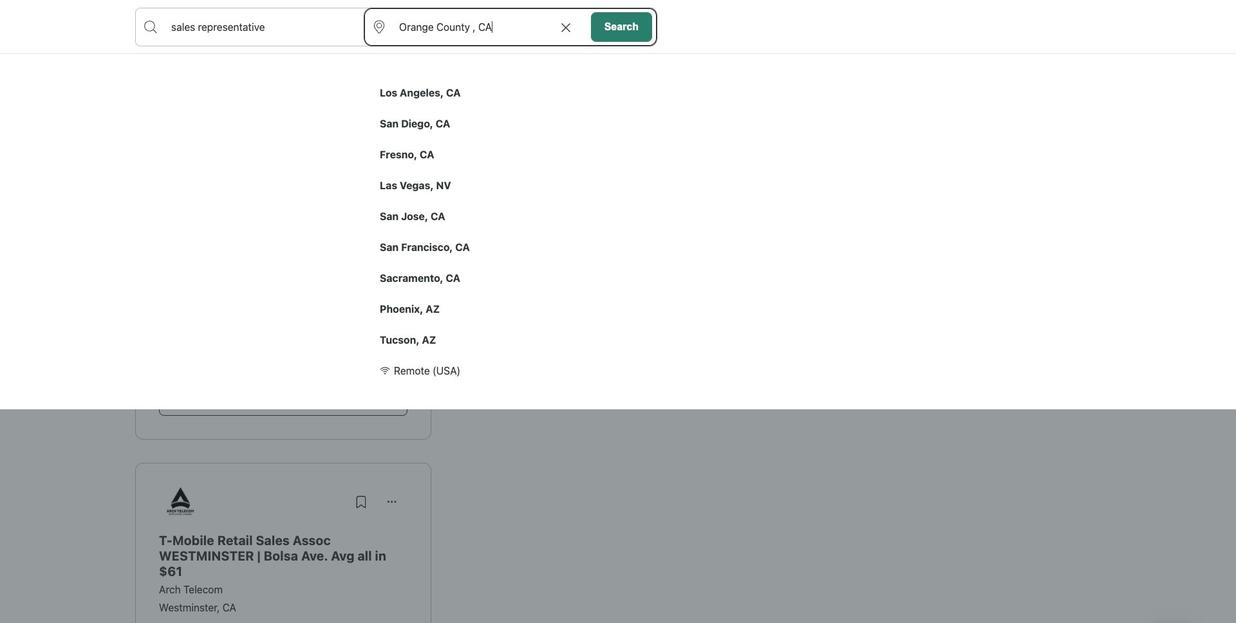 Task type: locate. For each thing, give the bounding box(es) containing it.
2 option from the top
[[372, 108, 615, 139]]

8 option from the top
[[372, 294, 615, 324]]

Location search field
[[364, 8, 587, 46]]

luxury fragrance sales associate element
[[159, 259, 408, 274]]

1 option from the top
[[372, 77, 615, 108]]

9 option from the top
[[372, 324, 615, 355]]

save job for later image
[[353, 494, 369, 510]]

Search job title or keyword search field
[[136, 8, 364, 46]]

we found 11,984+ open positions dialog
[[0, 0, 1236, 623]]

list box
[[372, 54, 615, 409]]

option
[[372, 77, 615, 108], [372, 108, 615, 139], [372, 139, 615, 170], [372, 170, 615, 201], [372, 201, 615, 232], [372, 232, 615, 263], [372, 263, 615, 294], [372, 294, 615, 324], [372, 324, 615, 355]]



Task type: describe. For each thing, give the bounding box(es) containing it.
job card menu element
[[377, 500, 408, 512]]

6 option from the top
[[372, 232, 615, 263]]

3 option from the top
[[372, 139, 615, 170]]

t-mobile retail sales assoc westminster | bolsa ave. avg all in $61 image
[[159, 487, 201, 518]]

7 option from the top
[[372, 263, 615, 294]]

t-mobile retail sales assoc westminster | bolsa ave. avg all in $61 element
[[159, 533, 408, 579]]

4 option from the top
[[372, 170, 615, 201]]

5 option from the top
[[372, 201, 615, 232]]



Task type: vqa. For each thing, say whether or not it's contained in the screenshot.
city, state or postal code text box
no



